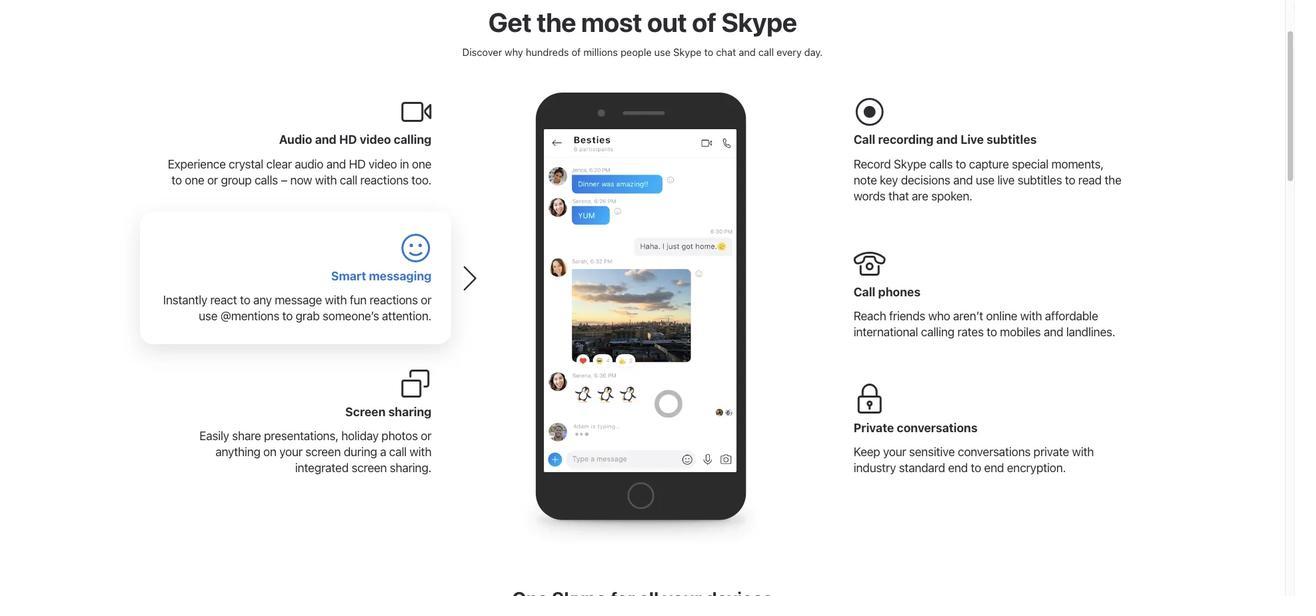 Task type: locate. For each thing, give the bounding box(es) containing it.
0 vertical spatial or
[[207, 173, 218, 187]]

2 horizontal spatial use
[[976, 173, 995, 187]]

subtitles up the special
[[987, 133, 1037, 147]]

with right the private
[[1072, 446, 1094, 460]]

and up audio
[[315, 133, 337, 147]]

recording
[[878, 133, 934, 147]]

hd
[[339, 133, 357, 147], [349, 157, 366, 171]]

your down presentations,
[[280, 446, 303, 460]]

and left live
[[937, 133, 958, 147]]

conversations inside "keep your sensitive conversations private with industry standard end to end encryption."
[[958, 446, 1031, 460]]

skype up the decisions
[[894, 157, 927, 171]]

2 vertical spatial use
[[199, 310, 218, 324]]

1 vertical spatial screen
[[352, 462, 387, 476]]

one
[[412, 157, 432, 171], [185, 173, 204, 187]]

attention.
[[382, 310, 432, 324]]

that
[[889, 189, 909, 203]]

1 horizontal spatial calling
[[921, 326, 955, 340]]

experience crystal clear audio and hd video in one to one or group calls – now with call reactions too.
[[168, 157, 432, 187]]

use down capture at the right
[[976, 173, 995, 187]]

with inside instantly react to any message with fun reactions or use @mentions to grab someone's attention.
[[325, 294, 347, 308]]

use down react
[[199, 310, 218, 324]]

0 horizontal spatial use
[[199, 310, 218, 324]]

or right the photos
[[421, 430, 432, 444]]

share
[[232, 430, 261, 444]]

screen up "integrated"
[[306, 446, 341, 460]]

the up hundreds
[[537, 6, 576, 37]]

video
[[360, 133, 391, 147], [369, 157, 397, 171]]


[[400, 368, 432, 400]]

hd down audio and hd video calling
[[349, 157, 366, 171]]

of right out
[[692, 6, 717, 37]]

calls left –
[[255, 173, 278, 187]]

0 vertical spatial screen
[[306, 446, 341, 460]]

2 horizontal spatial call
[[759, 46, 774, 58]]

1 horizontal spatial the
[[1105, 173, 1122, 187]]

to left chat
[[704, 46, 714, 58]]

mobiles
[[1000, 326, 1041, 340]]

and down affordable
[[1044, 326, 1064, 340]]


[[854, 248, 886, 280]]

are
[[912, 189, 929, 203]]

hd right audio
[[339, 133, 357, 147]]

who
[[929, 310, 951, 324]]

holiday
[[341, 430, 379, 444]]

discover
[[462, 46, 502, 58]]

0 vertical spatial one
[[412, 157, 432, 171]]

2 vertical spatial call
[[389, 446, 407, 460]]

0 horizontal spatial one
[[185, 173, 204, 187]]

0 vertical spatial call
[[854, 133, 876, 147]]

end left encryption.
[[985, 462, 1004, 476]]

reactions
[[360, 173, 409, 187], [370, 294, 418, 308]]

1 vertical spatial the
[[1105, 173, 1122, 187]]

or
[[207, 173, 218, 187], [421, 294, 432, 308], [421, 430, 432, 444]]

1 vertical spatial of
[[572, 46, 581, 58]]

call left every
[[759, 46, 774, 58]]

screen
[[345, 405, 386, 419]]

your
[[280, 446, 303, 460], [883, 446, 907, 460]]

to inside "keep your sensitive conversations private with industry standard end to end encryption."
[[971, 462, 982, 476]]

to down online
[[987, 326, 997, 340]]

reactions up attention.
[[370, 294, 418, 308]]

to up @mentions
[[240, 294, 250, 308]]

0 horizontal spatial calling
[[394, 133, 432, 147]]

1 vertical spatial conversations
[[958, 446, 1031, 460]]

1 vertical spatial calling
[[921, 326, 955, 340]]

conversations
[[897, 421, 978, 435], [958, 446, 1031, 460]]

0 vertical spatial reactions
[[360, 173, 409, 187]]

now
[[290, 173, 312, 187]]

0 horizontal spatial the
[[537, 6, 576, 37]]

and
[[739, 46, 756, 58], [315, 133, 337, 147], [937, 133, 958, 147], [326, 157, 346, 171], [954, 173, 973, 187], [1044, 326, 1064, 340]]

experience
[[168, 157, 226, 171]]

1 vertical spatial hd
[[349, 157, 366, 171]]

1 horizontal spatial calls
[[930, 157, 953, 171]]

1 vertical spatial skype
[[674, 46, 702, 58]]

smart messaging
[[331, 269, 432, 283]]

with for 
[[325, 294, 347, 308]]

to
[[704, 46, 714, 58], [956, 157, 966, 171], [171, 173, 182, 187], [1065, 173, 1076, 187], [240, 294, 250, 308], [282, 310, 293, 324], [987, 326, 997, 340], [971, 462, 982, 476]]

keep
[[854, 446, 881, 460]]

chat
[[716, 46, 736, 58]]

your inside easily share presentations, holiday photos or anything on your screen during a call with integrated screen sharing.
[[280, 446, 303, 460]]

0 vertical spatial conversations
[[897, 421, 978, 435]]

0 vertical spatial calls
[[930, 157, 953, 171]]

presentations,
[[264, 430, 339, 444]]

to right standard
[[971, 462, 982, 476]]

one down experience
[[185, 173, 204, 187]]

with inside experience crystal clear audio and hd video in one to one or group calls – now with call reactions too.
[[315, 173, 337, 187]]

and right audio
[[326, 157, 346, 171]]

0 vertical spatial subtitles
[[987, 133, 1037, 147]]

2 your from the left
[[883, 446, 907, 460]]


[[400, 232, 432, 264]]

–
[[281, 173, 288, 187]]

the right the read
[[1105, 173, 1122, 187]]

or up attention.
[[421, 294, 432, 308]]

1 end from the left
[[948, 462, 968, 476]]

1 horizontal spatial one
[[412, 157, 432, 171]]

1 horizontal spatial your
[[883, 446, 907, 460]]

0 horizontal spatial calls
[[255, 173, 278, 187]]

with up someone's
[[325, 294, 347, 308]]

1 vertical spatial call
[[854, 285, 876, 299]]

with up sharing.
[[410, 446, 432, 460]]

fun
[[350, 294, 367, 308]]

of left millions
[[572, 46, 581, 58]]

0 vertical spatial of
[[692, 6, 717, 37]]

calling up in
[[394, 133, 432, 147]]

calls inside record skype calls to capture special moments, note key decisions and use live subtitles to read the words that are spoken.
[[930, 157, 953, 171]]

with inside "keep your sensitive conversations private with industry standard end to end encryption."
[[1072, 446, 1094, 460]]

call
[[759, 46, 774, 58], [340, 173, 358, 187], [389, 446, 407, 460]]

1 your from the left
[[280, 446, 303, 460]]

call up reach
[[854, 285, 876, 299]]

call
[[854, 133, 876, 147], [854, 285, 876, 299]]

call right "a"
[[389, 446, 407, 460]]

conversations up sensitive
[[897, 421, 978, 435]]

call down audio and hd video calling
[[340, 173, 358, 187]]

0 horizontal spatial screen
[[306, 446, 341, 460]]

someone's
[[323, 310, 379, 324]]

1 horizontal spatial of
[[692, 6, 717, 37]]

1 horizontal spatial call
[[389, 446, 407, 460]]

or down experience
[[207, 173, 218, 187]]

0 horizontal spatial call
[[340, 173, 358, 187]]

1 vertical spatial reactions
[[370, 294, 418, 308]]

0 vertical spatial skype
[[722, 6, 797, 37]]

clear
[[266, 157, 292, 171]]

and right chat
[[739, 46, 756, 58]]


[[400, 96, 432, 128]]

reactions down in
[[360, 173, 409, 187]]

0 horizontal spatial your
[[280, 446, 303, 460]]

audio
[[279, 133, 312, 147]]

use
[[655, 46, 671, 58], [976, 173, 995, 187], [199, 310, 218, 324]]

calls
[[930, 157, 953, 171], [255, 173, 278, 187]]

0 vertical spatial hd
[[339, 133, 357, 147]]

use right people
[[655, 46, 671, 58]]

2 call from the top
[[854, 285, 876, 299]]

0 vertical spatial call
[[759, 46, 774, 58]]

with up mobiles
[[1021, 310, 1042, 324]]

subtitles down the special
[[1018, 173, 1062, 187]]

1 horizontal spatial screen
[[352, 462, 387, 476]]

with
[[315, 173, 337, 187], [325, 294, 347, 308], [1021, 310, 1042, 324], [410, 446, 432, 460], [1072, 446, 1094, 460]]

2 horizontal spatial skype
[[894, 157, 927, 171]]

with down audio
[[315, 173, 337, 187]]

screen sharing
[[345, 405, 432, 419]]

0 horizontal spatial of
[[572, 46, 581, 58]]

reach friends who aren't online with affordable international calling rates to mobiles and landlines.
[[854, 310, 1116, 340]]

subtitles
[[987, 133, 1037, 147], [1018, 173, 1062, 187]]

1 vertical spatial or
[[421, 294, 432, 308]]


[[854, 96, 886, 128]]

keep your sensitive conversations private with industry standard end to end encryption.
[[854, 446, 1094, 476]]

2 vertical spatial skype
[[894, 157, 927, 171]]

the
[[537, 6, 576, 37], [1105, 173, 1122, 187]]

0 horizontal spatial end
[[948, 462, 968, 476]]

end down sensitive
[[948, 462, 968, 476]]

calling inside reach friends who aren't online with affordable international calling rates to mobiles and landlines.
[[921, 326, 955, 340]]

and inside experience crystal clear audio and hd video in one to one or group calls – now with call reactions too.
[[326, 157, 346, 171]]

calls up the decisions
[[930, 157, 953, 171]]

0 vertical spatial video
[[360, 133, 391, 147]]

0 vertical spatial calling
[[394, 133, 432, 147]]

with inside reach friends who aren't online with affordable international calling rates to mobiles and landlines.
[[1021, 310, 1042, 324]]

moments,
[[1052, 157, 1104, 171]]

1 call from the top
[[854, 133, 876, 147]]

one up too.
[[412, 157, 432, 171]]

1 horizontal spatial end
[[985, 462, 1004, 476]]

conversations up encryption.
[[958, 446, 1031, 460]]

and up spoken.
[[954, 173, 973, 187]]

skype up every
[[722, 6, 797, 37]]

2 vertical spatial or
[[421, 430, 432, 444]]

of
[[692, 6, 717, 37], [572, 46, 581, 58]]

@mentions
[[221, 310, 279, 324]]

with for 
[[1021, 310, 1042, 324]]

1 vertical spatial subtitles
[[1018, 173, 1062, 187]]

messaging
[[369, 269, 432, 283]]

affordable
[[1045, 310, 1099, 324]]

spoken.
[[932, 189, 973, 203]]

end
[[948, 462, 968, 476], [985, 462, 1004, 476]]

calling down who on the right bottom
[[921, 326, 955, 340]]

call up record
[[854, 133, 876, 147]]

sharing.
[[390, 462, 432, 476]]

easily
[[199, 430, 229, 444]]

1 vertical spatial use
[[976, 173, 995, 187]]


[[854, 384, 886, 416]]

your up industry
[[883, 446, 907, 460]]

call inside easily share presentations, holiday photos or anything on your screen during a call with integrated screen sharing.
[[389, 446, 407, 460]]

0 vertical spatial the
[[537, 6, 576, 37]]

1 vertical spatial video
[[369, 157, 397, 171]]

1 horizontal spatial use
[[655, 46, 671, 58]]

1 vertical spatial calls
[[255, 173, 278, 187]]

1 vertical spatial call
[[340, 173, 358, 187]]

0 horizontal spatial skype
[[674, 46, 702, 58]]

to down live
[[956, 157, 966, 171]]

to down experience
[[171, 173, 182, 187]]

screen down during
[[352, 462, 387, 476]]

skype down out
[[674, 46, 702, 58]]



Task type: describe. For each thing, give the bounding box(es) containing it.
subtitles inside record skype calls to capture special moments, note key decisions and use live subtitles to read the words that are spoken.
[[1018, 173, 1062, 187]]

call for 
[[854, 285, 876, 299]]

too.
[[412, 173, 432, 187]]

group
[[221, 173, 252, 187]]

calls inside experience crystal clear audio and hd video in one to one or group calls – now with call reactions too.
[[255, 173, 278, 187]]

private
[[854, 421, 894, 435]]

audio
[[295, 157, 324, 171]]

people
[[621, 46, 652, 58]]

instantly
[[163, 294, 207, 308]]

integrated
[[295, 462, 349, 476]]

video showcase of features available on skype. skype provides you with audio and hd video calling, smart messaging, screen sharing, call recording and live subtitles, call to phones and on top of all we're keeping your conversations private. element
[[544, 129, 737, 473]]

millions
[[584, 46, 618, 58]]

and inside record skype calls to capture special moments, note key decisions and use live subtitles to read the words that are spoken.
[[954, 173, 973, 187]]

video inside experience crystal clear audio and hd video in one to one or group calls – now with call reactions too.
[[369, 157, 397, 171]]

private
[[1034, 446, 1070, 460]]

1 vertical spatial one
[[185, 173, 204, 187]]

2 end from the left
[[985, 462, 1004, 476]]

smart
[[331, 269, 366, 283]]

special
[[1012, 157, 1049, 171]]

and inside reach friends who aren't online with affordable international calling rates to mobiles and landlines.
[[1044, 326, 1064, 340]]

get
[[488, 6, 532, 37]]

industry
[[854, 462, 896, 476]]

or inside easily share presentations, holiday photos or anything on your screen during a call with integrated screen sharing.
[[421, 430, 432, 444]]

rates
[[958, 326, 984, 340]]

1 horizontal spatial skype
[[722, 6, 797, 37]]

standard
[[899, 462, 946, 476]]

use inside instantly react to any message with fun reactions or use @mentions to grab someone's attention.
[[199, 310, 218, 324]]

to down moments,
[[1065, 173, 1076, 187]]

audio and hd video calling
[[279, 133, 432, 147]]

call inside experience crystal clear audio and hd video in one to one or group calls – now with call reactions too.
[[340, 173, 358, 187]]

to inside reach friends who aren't online with affordable international calling rates to mobiles and landlines.
[[987, 326, 997, 340]]

capture
[[969, 157, 1009, 171]]

react
[[210, 294, 237, 308]]

or inside instantly react to any message with fun reactions or use @mentions to grab someone's attention.
[[421, 294, 432, 308]]

skype inside record skype calls to capture special moments, note key decisions and use live subtitles to read the words that are spoken.
[[894, 157, 927, 171]]

note
[[854, 173, 877, 187]]

message
[[275, 294, 322, 308]]

call for 
[[854, 133, 876, 147]]

during
[[344, 446, 377, 460]]

your inside "keep your sensitive conversations private with industry standard end to end encryption."
[[883, 446, 907, 460]]

landlines.
[[1067, 326, 1116, 340]]

call recording and live subtitles
[[854, 133, 1037, 147]]

a
[[380, 446, 386, 460]]

most
[[581, 6, 642, 37]]

record
[[854, 157, 891, 171]]

live
[[998, 173, 1015, 187]]

sensitive
[[909, 446, 955, 460]]

online
[[986, 310, 1018, 324]]

every
[[777, 46, 802, 58]]

reactions inside experience crystal clear audio and hd video in one to one or group calls – now with call reactions too.
[[360, 173, 409, 187]]

key
[[880, 173, 898, 187]]

easily share presentations, holiday photos or anything on your screen during a call with integrated screen sharing.
[[199, 430, 432, 476]]

any
[[253, 294, 272, 308]]

grab
[[296, 310, 320, 324]]

day.
[[805, 46, 823, 58]]

anything
[[216, 446, 261, 460]]

the inside record skype calls to capture special moments, note key decisions and use live subtitles to read the words that are spoken.
[[1105, 173, 1122, 187]]

get the most out of skype
[[488, 6, 797, 37]]

photos
[[382, 430, 418, 444]]

crystal
[[229, 157, 263, 171]]

aren't
[[954, 310, 984, 324]]

to down message
[[282, 310, 293, 324]]

in
[[400, 157, 409, 171]]

call phones
[[854, 285, 921, 299]]

with for 
[[1072, 446, 1094, 460]]

words
[[854, 189, 886, 203]]

reach
[[854, 310, 887, 324]]

friends
[[889, 310, 926, 324]]

to inside experience crystal clear audio and hd video in one to one or group calls – now with call reactions too.
[[171, 173, 182, 187]]

out
[[647, 6, 687, 37]]

sharing
[[388, 405, 432, 419]]

reactions inside instantly react to any message with fun reactions or use @mentions to grab someone's attention.
[[370, 294, 418, 308]]

international
[[854, 326, 918, 340]]

record skype calls to capture special moments, note key decisions and use live subtitles to read the words that are spoken.
[[854, 157, 1122, 203]]

instantly react to any message with fun reactions or use @mentions to grab someone's attention.
[[163, 294, 432, 324]]

or inside experience crystal clear audio and hd video in one to one or group calls – now with call reactions too.
[[207, 173, 218, 187]]

encryption.
[[1007, 462, 1066, 476]]

hd inside experience crystal clear audio and hd video in one to one or group calls – now with call reactions too.
[[349, 157, 366, 171]]

on
[[263, 446, 277, 460]]

live
[[961, 133, 984, 147]]

why
[[505, 46, 523, 58]]

read
[[1079, 173, 1102, 187]]

with inside easily share presentations, holiday photos or anything on your screen during a call with integrated screen sharing.
[[410, 446, 432, 460]]

discover why hundreds of millions people use skype to chat and call every day.
[[462, 46, 823, 58]]

0 vertical spatial use
[[655, 46, 671, 58]]

use inside record skype calls to capture special moments, note key decisions and use live subtitles to read the words that are spoken.
[[976, 173, 995, 187]]

decisions
[[901, 173, 951, 187]]

phones
[[878, 285, 921, 299]]

hundreds
[[526, 46, 569, 58]]

private conversations
[[854, 421, 978, 435]]



Task type: vqa. For each thing, say whether or not it's contained in the screenshot.


